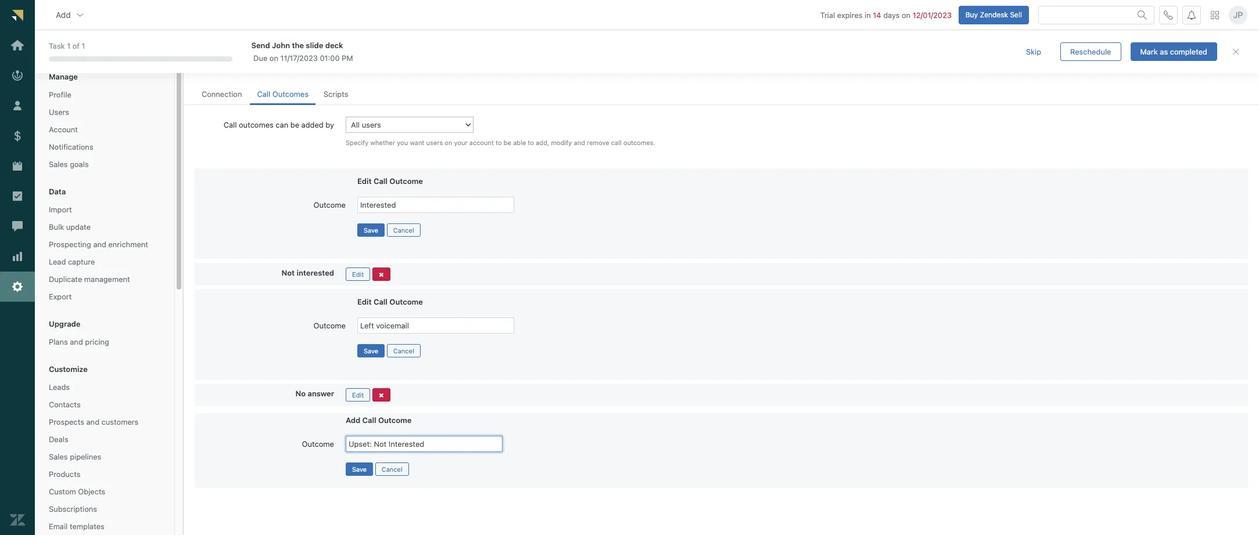Task type: vqa. For each thing, say whether or not it's contained in the screenshot.
15
no



Task type: locate. For each thing, give the bounding box(es) containing it.
plans and pricing
[[49, 338, 109, 347]]

1 remove image from the top
[[379, 272, 384, 278]]

1 horizontal spatial add
[[346, 416, 361, 425]]

call inside 'link'
[[257, 90, 270, 99]]

on inside send john the slide deck due on 11/17/2023 01:00 pm
[[270, 53, 278, 63]]

1 horizontal spatial on
[[445, 139, 452, 147]]

custom objects link
[[44, 485, 165, 500]]

1 vertical spatial save
[[364, 347, 378, 355]]

subscriptions link
[[44, 502, 165, 517]]

and up leads
[[231, 44, 254, 59]]

2 vertical spatial save
[[352, 466, 367, 474]]

1 edit link from the top
[[346, 268, 370, 281]]

deck
[[325, 40, 343, 50]]

reschedule
[[1071, 47, 1112, 56]]

1 sales from the top
[[49, 160, 68, 169]]

0 horizontal spatial on
[[270, 53, 278, 63]]

and down due
[[248, 63, 262, 72]]

your inside voice and text call your leads and contacts directly from sell. learn about
[[210, 63, 226, 72]]

1 vertical spatial on
[[270, 53, 278, 63]]

sales down deals
[[49, 453, 68, 462]]

on right days
[[902, 10, 911, 20]]

edit link right interested
[[346, 268, 370, 281]]

by
[[326, 120, 334, 130]]

cancel button for topmost the save 'button'
[[387, 224, 421, 237]]

notifications
[[49, 142, 93, 152]]

add for add
[[56, 10, 71, 20]]

2 sales from the top
[[49, 453, 68, 462]]

be
[[290, 120, 299, 130], [504, 139, 512, 147]]

on for trial expires in 14 days on 12/01/2023
[[902, 10, 911, 20]]

prospects and customers
[[49, 418, 138, 427]]

to right able
[[528, 139, 534, 147]]

expires
[[838, 10, 863, 20]]

custom objects
[[49, 488, 105, 497]]

0 vertical spatial on
[[902, 10, 911, 20]]

profile
[[49, 90, 71, 99]]

buy zendesk sell button
[[959, 6, 1029, 24]]

outcome
[[390, 177, 423, 186], [314, 200, 346, 210], [390, 297, 423, 307], [314, 321, 346, 331], [378, 416, 412, 425], [302, 440, 334, 449]]

sales pipelines
[[49, 453, 101, 462]]

on for specify whether you want users on your account to be able to add, modify and remove call outcomes.
[[445, 139, 452, 147]]

0 horizontal spatial your
[[210, 63, 226, 72]]

0 horizontal spatial to
[[496, 139, 502, 147]]

edit call outcome
[[357, 177, 423, 186], [357, 297, 423, 307]]

add
[[56, 10, 71, 20], [346, 416, 361, 425]]

scripts link
[[317, 84, 355, 105]]

plans and pricing link
[[44, 335, 165, 350]]

and down contacts "link"
[[86, 418, 99, 427]]

0 horizontal spatial 1
[[67, 41, 70, 51]]

save button for outcome text field on the bottom of the page
[[346, 463, 373, 477]]

0 vertical spatial sales
[[49, 160, 68, 169]]

1 vertical spatial edit link
[[346, 389, 370, 402]]

upgrade
[[49, 320, 80, 329]]

1 vertical spatial sales
[[49, 453, 68, 462]]

1 vertical spatial edit call outcome
[[357, 297, 423, 307]]

products link
[[44, 467, 165, 483]]

0 vertical spatial edit call outcome
[[357, 177, 423, 186]]

remove image
[[379, 272, 384, 278], [379, 393, 384, 399]]

slide
[[306, 40, 323, 50]]

sales left goals
[[49, 160, 68, 169]]

chevron down image
[[75, 10, 85, 20]]

skip
[[1026, 47, 1042, 56]]

completed
[[1170, 47, 1208, 56]]

on up contacts
[[270, 53, 278, 63]]

cancel
[[393, 227, 414, 234], [393, 347, 414, 355], [382, 466, 403, 474]]

directly
[[296, 63, 323, 72]]

cancel for the save 'button' corresponding to outcome text box's cancel button
[[393, 347, 414, 355]]

save for the save 'button' corresponding to outcome text box
[[364, 347, 378, 355]]

1 vertical spatial add
[[346, 416, 361, 425]]

jp button
[[1229, 6, 1248, 24]]

send
[[251, 40, 270, 50]]

edit link
[[346, 268, 370, 281], [346, 389, 370, 402]]

mark
[[1141, 47, 1158, 56]]

prospects
[[49, 418, 84, 427]]

outcomes.
[[624, 139, 656, 147]]

0 vertical spatial be
[[290, 120, 299, 130]]

1 vertical spatial cancel
[[393, 347, 414, 355]]

add button
[[47, 3, 94, 27]]

edit call outcome up outcome text box
[[357, 297, 423, 307]]

1 horizontal spatial 1
[[82, 41, 85, 51]]

0 horizontal spatial be
[[290, 120, 299, 130]]

2 vertical spatial cancel button
[[375, 463, 409, 477]]

and inside prospecting and enrichment link
[[93, 240, 106, 249]]

import link
[[44, 202, 165, 217]]

2 vertical spatial save button
[[346, 463, 373, 477]]

account
[[470, 139, 494, 147]]

0 vertical spatial save
[[364, 227, 378, 234]]

add for add call outcome
[[346, 416, 361, 425]]

interested
[[297, 268, 334, 278]]

save for topmost the save 'button'
[[364, 227, 378, 234]]

1 horizontal spatial your
[[454, 139, 468, 147]]

whether
[[371, 139, 395, 147]]

1 left of
[[67, 41, 70, 51]]

and
[[231, 44, 254, 59], [248, 63, 262, 72], [574, 139, 585, 147], [93, 240, 106, 249], [70, 338, 83, 347], [86, 418, 99, 427]]

save
[[364, 227, 378, 234], [364, 347, 378, 355], [352, 466, 367, 474]]

call
[[195, 63, 208, 72], [257, 90, 270, 99], [224, 120, 237, 130], [374, 177, 388, 186], [374, 297, 388, 307], [362, 416, 376, 425]]

2 to from the left
[[528, 139, 534, 147]]

no
[[296, 389, 306, 399]]

and right plans
[[70, 338, 83, 347]]

1 horizontal spatial to
[[528, 139, 534, 147]]

and for pricing
[[70, 338, 83, 347]]

and inside prospects and customers link
[[86, 418, 99, 427]]

1 vertical spatial your
[[454, 139, 468, 147]]

None field
[[66, 44, 158, 54]]

on right users at the left top of the page
[[445, 139, 452, 147]]

be left able
[[504, 139, 512, 147]]

users link
[[44, 105, 165, 120]]

outcomes
[[239, 120, 274, 130]]

01:00
[[320, 53, 340, 63]]

and for enrichment
[[93, 240, 106, 249]]

voice and text call your leads and contacts directly from sell. learn about
[[195, 44, 404, 72]]

deals
[[49, 435, 68, 445]]

to
[[496, 139, 502, 147], [528, 139, 534, 147]]

cancel image
[[1232, 47, 1241, 56]]

outcomes
[[272, 90, 309, 99]]

14
[[873, 10, 882, 20]]

account link
[[44, 122, 165, 137]]

save for the save 'button' for outcome text field on the bottom of the page
[[352, 466, 367, 474]]

connection link
[[195, 84, 249, 105]]

due
[[253, 53, 268, 63]]

1 vertical spatial cancel button
[[387, 345, 421, 358]]

2 edit link from the top
[[346, 389, 370, 402]]

remove image for no answer
[[379, 393, 384, 399]]

edit
[[357, 177, 372, 186], [352, 271, 364, 278], [357, 297, 372, 307], [352, 392, 364, 399]]

your down the voice
[[210, 63, 226, 72]]

remove
[[587, 139, 610, 147]]

pm
[[342, 53, 353, 63]]

call outcomes
[[257, 90, 309, 99]]

add,
[[536, 139, 549, 147]]

1 vertical spatial save button
[[357, 345, 385, 358]]

2 edit call outcome from the top
[[357, 297, 423, 307]]

import
[[49, 205, 72, 214]]

and inside plans and pricing link
[[70, 338, 83, 347]]

specify
[[346, 139, 369, 147]]

1 edit call outcome from the top
[[357, 177, 423, 186]]

subscriptions
[[49, 505, 97, 514]]

trial expires in 14 days on 12/01/2023
[[821, 10, 952, 20]]

not interested
[[282, 268, 334, 278]]

be right can
[[290, 120, 299, 130]]

cancel button
[[387, 224, 421, 237], [387, 345, 421, 358], [375, 463, 409, 477]]

1 right of
[[82, 41, 85, 51]]

2 remove image from the top
[[379, 393, 384, 399]]

templates
[[70, 523, 105, 532]]

edit link for answer
[[346, 389, 370, 402]]

2 vertical spatial cancel
[[382, 466, 403, 474]]

and right modify
[[574, 139, 585, 147]]

1
[[67, 41, 70, 51], [82, 41, 85, 51]]

add inside add button
[[56, 10, 71, 20]]

sales
[[49, 160, 68, 169], [49, 453, 68, 462]]

0 vertical spatial cancel
[[393, 227, 414, 234]]

0 vertical spatial add
[[56, 10, 71, 20]]

to right "account"
[[496, 139, 502, 147]]

edit link up add call outcome
[[346, 389, 370, 402]]

0 vertical spatial edit link
[[346, 268, 370, 281]]

your left "account"
[[454, 139, 468, 147]]

1 vertical spatial remove image
[[379, 393, 384, 399]]

leads link
[[44, 380, 165, 395]]

0 vertical spatial remove image
[[379, 272, 384, 278]]

1 vertical spatial be
[[504, 139, 512, 147]]

mark as completed button
[[1131, 42, 1218, 61]]

None text field
[[357, 197, 514, 213]]

and down bulk update link in the left of the page
[[93, 240, 106, 249]]

2 vertical spatial on
[[445, 139, 452, 147]]

0 horizontal spatial add
[[56, 10, 71, 20]]

0 vertical spatial your
[[210, 63, 226, 72]]

0 vertical spatial cancel button
[[387, 224, 421, 237]]

2 horizontal spatial on
[[902, 10, 911, 20]]

edit call outcome down the whether
[[357, 177, 423, 186]]



Task type: describe. For each thing, give the bounding box(es) containing it.
answer
[[308, 389, 334, 399]]

sales goals
[[49, 160, 89, 169]]

text
[[257, 44, 282, 59]]

as
[[1160, 47, 1168, 56]]

users
[[49, 108, 69, 117]]

duplicate management link
[[44, 272, 165, 287]]

of
[[73, 41, 80, 51]]

bulk update link
[[44, 220, 165, 235]]

reschedule button
[[1061, 42, 1122, 61]]

lead capture link
[[44, 255, 165, 270]]

john
[[272, 40, 290, 50]]

buy
[[966, 10, 978, 19]]

profile link
[[44, 87, 165, 102]]

objects
[[78, 488, 105, 497]]

send john the slide deck due on 11/17/2023 01:00 pm
[[251, 40, 353, 63]]

edit call outcome for cancel button corresponding to topmost the save 'button'
[[357, 177, 423, 186]]

notifications link
[[44, 140, 165, 155]]

contacts
[[264, 63, 294, 72]]

send john the slide deck link
[[251, 40, 996, 50]]

1 to from the left
[[496, 139, 502, 147]]

zendesk products image
[[1211, 11, 1219, 19]]

about
[[382, 63, 402, 72]]

buy zendesk sell
[[966, 10, 1022, 19]]

email templates
[[49, 523, 105, 532]]

cancel button for the save 'button' corresponding to outcome text box
[[387, 345, 421, 358]]

bell image
[[1188, 10, 1197, 20]]

account
[[49, 125, 78, 134]]

capture
[[68, 257, 95, 267]]

management
[[84, 275, 130, 284]]

email templates link
[[44, 520, 165, 535]]

export
[[49, 292, 72, 302]]

from
[[325, 63, 341, 72]]

lead capture
[[49, 257, 95, 267]]

duplicate
[[49, 275, 82, 284]]

sell.
[[343, 63, 358, 72]]

pricing
[[85, 338, 109, 347]]

contacts link
[[44, 398, 165, 413]]

search image
[[1138, 10, 1147, 20]]

Outcome text field
[[357, 318, 514, 334]]

not
[[282, 268, 295, 278]]

specify whether you want users on your account to be able to add, modify and remove call outcomes.
[[346, 139, 656, 147]]

prospecting and enrichment
[[49, 240, 148, 249]]

and for customers
[[86, 418, 99, 427]]

voice
[[195, 44, 228, 59]]

zendesk image
[[10, 513, 25, 528]]

the
[[292, 40, 304, 50]]

edit call outcome for the save 'button' corresponding to outcome text box's cancel button
[[357, 297, 423, 307]]

call outcomes link
[[250, 84, 316, 105]]

can
[[276, 120, 288, 130]]

1 horizontal spatial be
[[504, 139, 512, 147]]

lead
[[49, 257, 66, 267]]

jp
[[1234, 10, 1243, 20]]

goals
[[70, 160, 89, 169]]

cancel for cancel button corresponding to topmost the save 'button'
[[393, 227, 414, 234]]

deals link
[[44, 432, 165, 448]]

connection
[[202, 90, 242, 99]]

cancel for the save 'button' for outcome text field on the bottom of the page's cancel button
[[382, 466, 403, 474]]

and for text
[[231, 44, 254, 59]]

prospects and customers link
[[44, 415, 165, 430]]

0 vertical spatial save button
[[357, 224, 385, 237]]

call inside voice and text call your leads and contacts directly from sell. learn about
[[195, 63, 208, 72]]

users
[[426, 139, 443, 147]]

trial
[[821, 10, 835, 20]]

learn
[[360, 63, 380, 72]]

customize
[[49, 365, 88, 374]]

modify
[[551, 139, 572, 147]]

save button for outcome text box
[[357, 345, 385, 358]]

calls image
[[1164, 10, 1174, 20]]

12/01/2023
[[913, 10, 952, 20]]

scripts
[[324, 90, 348, 99]]

days
[[884, 10, 900, 20]]

able
[[513, 139, 526, 147]]

data
[[49, 187, 66, 197]]

11/17/2023
[[281, 53, 318, 63]]

edit link for interested
[[346, 268, 370, 281]]

added
[[301, 120, 324, 130]]

2 1 from the left
[[82, 41, 85, 51]]

leads
[[49, 383, 70, 392]]

products
[[49, 470, 80, 480]]

sales pipelines link
[[44, 450, 165, 465]]

contacts
[[49, 400, 81, 410]]

enrichment
[[108, 240, 148, 249]]

1 1 from the left
[[67, 41, 70, 51]]

cancel button for the save 'button' for outcome text field on the bottom of the page
[[375, 463, 409, 477]]

prospecting and enrichment link
[[44, 237, 165, 252]]

sales for sales pipelines
[[49, 453, 68, 462]]

Outcome text field
[[346, 436, 503, 453]]

task
[[49, 41, 65, 51]]

sales for sales goals
[[49, 160, 68, 169]]

plans
[[49, 338, 68, 347]]

mark as completed
[[1141, 47, 1208, 56]]

customers
[[102, 418, 138, 427]]

manage
[[49, 72, 78, 81]]

zendesk
[[980, 10, 1009, 19]]

call outcomes can be added by
[[224, 120, 334, 130]]

bulk
[[49, 223, 64, 232]]

sales goals link
[[44, 157, 165, 172]]

remove image for not interested
[[379, 272, 384, 278]]

email
[[49, 523, 68, 532]]

want
[[410, 139, 425, 147]]



